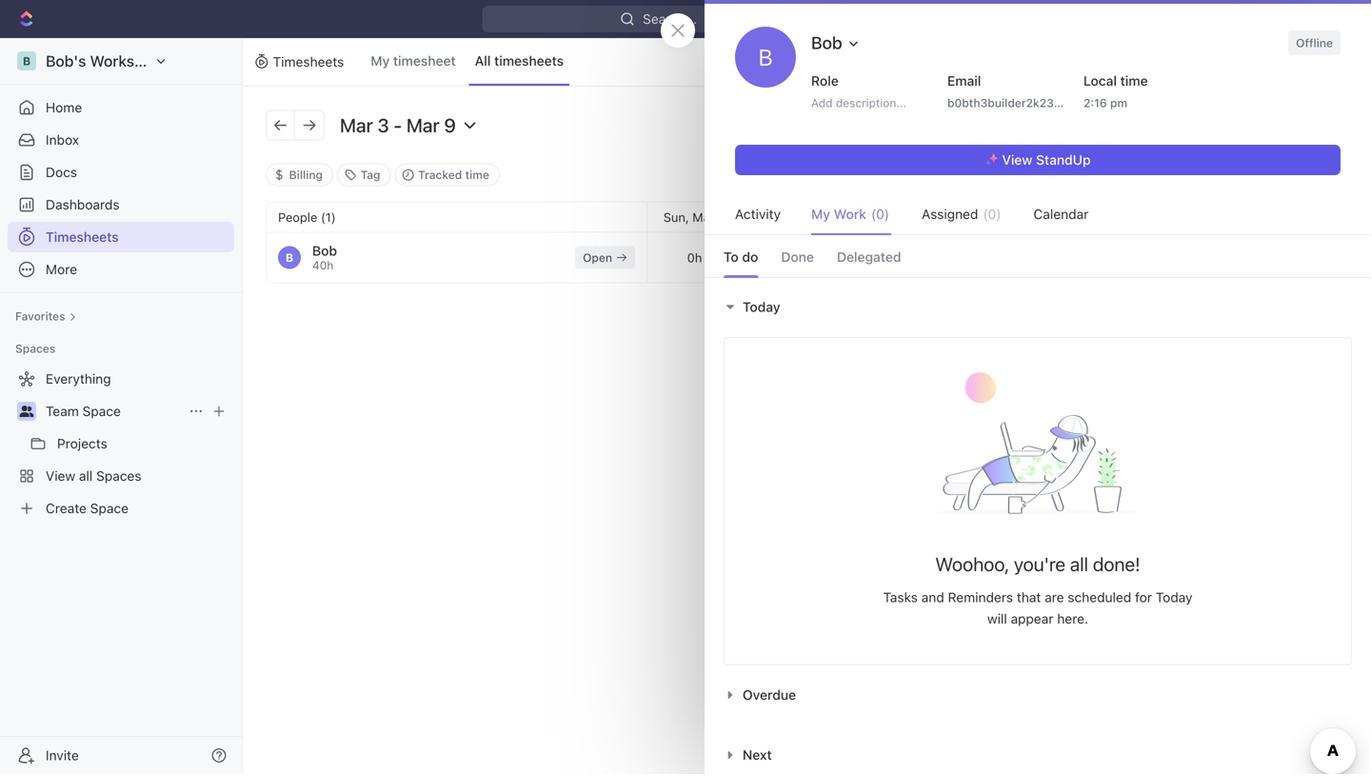 Task type: locate. For each thing, give the bounding box(es) containing it.
0 vertical spatial my
[[371, 53, 390, 69]]

all up create space
[[79, 468, 93, 484]]

0 vertical spatial view
[[1002, 152, 1033, 168]]

timesheet
[[393, 53, 456, 69]]

bob button
[[804, 27, 869, 59], [804, 27, 869, 59]]

done
[[781, 249, 814, 265]]

workspace
[[90, 52, 169, 70]]

1 vertical spatial bob
[[312, 243, 337, 259]]

to
[[724, 249, 739, 265]]

all left done!
[[1071, 553, 1089, 575]]

space down view all spaces 'link'
[[90, 501, 129, 516]]

time inside local time 2:16 pm
[[1121, 73, 1148, 89]]

0 horizontal spatial today
[[743, 299, 781, 315]]

my for my work (0)
[[812, 206, 831, 222]]

time for tracked
[[465, 168, 490, 181]]

next button
[[724, 747, 777, 763]]

bob for bob
[[812, 32, 843, 53]]

search... button
[[483, 6, 835, 32]]

1 horizontal spatial all
[[1071, 553, 1089, 575]]

(0) right assigned
[[983, 206, 1002, 222]]

time right tracked on the top of page
[[465, 168, 490, 181]]

1 horizontal spatial today
[[1156, 590, 1193, 605]]

1 horizontal spatial time
[[1121, 73, 1148, 89]]

view inside 'link'
[[46, 468, 75, 484]]

pm
[[1111, 96, 1128, 110]]

spaces
[[15, 342, 56, 355], [96, 468, 141, 484]]

view
[[1002, 152, 1033, 168], [46, 468, 75, 484]]

0 horizontal spatial (0)
[[872, 206, 890, 222]]

spaces down favorites
[[15, 342, 56, 355]]

space down everything link on the left of page
[[82, 403, 121, 419]]

view standup button
[[735, 145, 1341, 175]]

view for view all spaces
[[46, 468, 75, 484]]

1 horizontal spatial my
[[812, 206, 831, 222]]

my timesheet link
[[365, 38, 462, 86]]

0 horizontal spatial my
[[371, 53, 390, 69]]

3 left 'activity'
[[718, 210, 726, 224]]

timesheets down dashboards at the top
[[46, 229, 119, 245]]

1 vertical spatial timesheets
[[46, 229, 119, 245]]

everything link
[[8, 364, 231, 394]]

offline
[[1296, 36, 1333, 50]]

add
[[812, 96, 833, 110]]

standup
[[1036, 152, 1091, 168]]

more
[[46, 261, 77, 277]]

0 horizontal spatial bob
[[312, 243, 337, 259]]

time for local
[[1121, 73, 1148, 89]]

b
[[759, 44, 773, 70], [23, 54, 31, 68], [286, 251, 293, 264]]

b inside 'navigation'
[[23, 54, 31, 68]]

work
[[834, 206, 867, 222]]

1 vertical spatial today
[[1156, 590, 1193, 605]]

open button
[[575, 246, 635, 269]]

tree
[[8, 364, 234, 524]]

3 inside mar 3 - mar 9 dropdown button
[[378, 114, 389, 136]]

spaces up create space link
[[96, 468, 141, 484]]

0h
[[687, 251, 702, 265]]

0 horizontal spatial b
[[23, 54, 31, 68]]

bob's
[[46, 52, 86, 70]]

1 vertical spatial my
[[812, 206, 831, 222]]

1 horizontal spatial spaces
[[96, 468, 141, 484]]

mar right -
[[407, 114, 440, 136]]

my left timesheet
[[371, 53, 390, 69]]

0 vertical spatial timesheets
[[273, 54, 344, 70]]

projects link
[[57, 429, 231, 459]]

time up pm
[[1121, 73, 1148, 89]]

tab list containing to do
[[705, 235, 1372, 277]]

bob up role
[[812, 32, 843, 53]]

0 horizontal spatial mar
[[340, 114, 373, 136]]

sidebar navigation
[[0, 38, 247, 774]]

you're
[[1014, 553, 1066, 575]]

that
[[1017, 590, 1041, 605]]

spaces inside view all spaces 'link'
[[96, 468, 141, 484]]

40h
[[312, 259, 334, 272]]

mar right sun,
[[693, 210, 715, 224]]

everything
[[46, 371, 111, 387]]

2 horizontal spatial b
[[759, 44, 773, 70]]

1 horizontal spatial b
[[286, 251, 293, 264]]

1 vertical spatial spaces
[[96, 468, 141, 484]]

mar left -
[[340, 114, 373, 136]]

woohoo, you're all done!
[[936, 553, 1141, 575]]

timesheets link
[[8, 222, 234, 252]]

0 vertical spatial space
[[82, 403, 121, 419]]

dashboards
[[46, 197, 120, 212]]

bob, , element
[[278, 246, 301, 269]]

today down do
[[743, 299, 781, 315]]

overdue button
[[724, 687, 801, 703]]

view up create at the left of page
[[46, 468, 75, 484]]

0 horizontal spatial timesheets
[[46, 229, 119, 245]]

1 vertical spatial 3
[[718, 210, 726, 224]]

1 vertical spatial time
[[465, 168, 490, 181]]

0 horizontal spatial spaces
[[15, 342, 56, 355]]

3 left -
[[378, 114, 389, 136]]

←
[[273, 115, 288, 135]]

1 horizontal spatial (0)
[[983, 206, 1002, 222]]

(0)
[[872, 206, 890, 222], [983, 206, 1002, 222]]

bob's workspace
[[46, 52, 169, 70]]

bob
[[812, 32, 843, 53], [312, 243, 337, 259]]

view left standup
[[1002, 152, 1033, 168]]

1 vertical spatial all
[[1071, 553, 1089, 575]]

all
[[79, 468, 93, 484], [1071, 553, 1089, 575]]

0 horizontal spatial view
[[46, 468, 75, 484]]

1 horizontal spatial timesheets
[[273, 54, 344, 70]]

1 vertical spatial space
[[90, 501, 129, 516]]

0 vertical spatial time
[[1121, 73, 1148, 89]]

0 horizontal spatial all
[[79, 468, 93, 484]]

b0bth3builder2k23@gmail.com
[[948, 96, 1121, 110]]

view inside 'button'
[[1002, 152, 1033, 168]]

my left work
[[812, 206, 831, 222]]

0 horizontal spatial time
[[465, 168, 490, 181]]

time inside dropdown button
[[465, 168, 490, 181]]

tab list
[[705, 235, 1372, 277]]

for
[[1135, 590, 1153, 605]]

view all spaces
[[46, 468, 141, 484]]

1 horizontal spatial bob
[[812, 32, 843, 53]]

0 horizontal spatial 3
[[378, 114, 389, 136]]

timesheets
[[273, 54, 344, 70], [46, 229, 119, 245]]

timesheets up → button
[[273, 54, 344, 70]]

do
[[742, 249, 758, 265]]

appear
[[1011, 611, 1054, 627]]

bob down (1)
[[312, 243, 337, 259]]

space for create space
[[90, 501, 129, 516]]

favorites
[[15, 310, 65, 323]]

1 vertical spatial view
[[46, 468, 75, 484]]

to do button
[[724, 237, 758, 277]]

1 horizontal spatial view
[[1002, 152, 1033, 168]]

b for bob
[[286, 251, 293, 264]]

today right for
[[1156, 590, 1193, 605]]

→
[[302, 115, 317, 135]]

tree containing everything
[[8, 364, 234, 524]]

next
[[743, 747, 772, 763]]

time
[[1121, 73, 1148, 89], [465, 168, 490, 181]]

0 vertical spatial 3
[[378, 114, 389, 136]]

0 vertical spatial all
[[79, 468, 93, 484]]

view for view standup
[[1002, 152, 1033, 168]]

(0) right work
[[872, 206, 890, 222]]

done button
[[781, 237, 814, 277]]

email
[[948, 73, 982, 89]]

my
[[371, 53, 390, 69], [812, 206, 831, 222]]

open
[[583, 251, 612, 264]]

0 vertical spatial bob
[[812, 32, 843, 53]]



Task type: vqa. For each thing, say whether or not it's contained in the screenshot.
leftmost Plus
no



Task type: describe. For each thing, give the bounding box(es) containing it.
home link
[[8, 92, 234, 123]]

mar 3 - mar 9
[[340, 114, 461, 136]]

woohoo,
[[936, 553, 1010, 575]]

-
[[394, 114, 402, 136]]

2:16
[[1084, 96, 1108, 110]]

1 horizontal spatial mar
[[407, 114, 440, 136]]

tree inside sidebar 'navigation'
[[8, 364, 234, 524]]

delegated button
[[837, 237, 902, 277]]

bob for bob 40h
[[312, 243, 337, 259]]

activity
[[735, 206, 781, 222]]

today inside tasks and reminders that are scheduled for today will appear here.
[[1156, 590, 1193, 605]]

my timesheet
[[371, 53, 456, 69]]

1 (0) from the left
[[872, 206, 890, 222]]

will
[[988, 611, 1007, 627]]

tracked time button
[[395, 163, 500, 186]]

timesheets
[[494, 53, 564, 69]]

view all spaces link
[[8, 461, 231, 491]]

9
[[444, 114, 456, 136]]

docs link
[[8, 157, 234, 188]]

projects
[[57, 436, 107, 451]]

billing
[[286, 168, 323, 181]]

add description... button
[[804, 91, 930, 114]]

assigned
[[922, 206, 979, 222]]

create space
[[46, 501, 129, 516]]

my work (0)
[[812, 206, 890, 222]]

home
[[46, 100, 82, 115]]

bob's workspace, , element
[[17, 51, 36, 70]]

local time 2:16 pm
[[1084, 73, 1148, 110]]

all inside to do tab panel
[[1071, 553, 1089, 575]]

bob 40h
[[312, 243, 337, 272]]

→ button
[[295, 111, 324, 139]]

create space link
[[8, 493, 231, 524]]

billing button
[[266, 163, 333, 186]]

my for my timesheet
[[371, 53, 390, 69]]

are
[[1045, 590, 1064, 605]]

to do tab panel
[[705, 277, 1372, 774]]

2 horizontal spatial mar
[[693, 210, 715, 224]]

create
[[46, 501, 87, 516]]

sun, mar 3
[[664, 210, 726, 224]]

all inside 'link'
[[79, 468, 93, 484]]

user group image
[[20, 406, 34, 417]]

overdue
[[743, 687, 796, 703]]

sun,
[[664, 210, 689, 224]]

2 (0) from the left
[[983, 206, 1002, 222]]

done!
[[1093, 553, 1141, 575]]

view standup
[[1002, 152, 1091, 168]]

all
[[475, 53, 491, 69]]

role
[[812, 73, 839, 89]]

today button
[[724, 299, 785, 315]]

tag button
[[337, 163, 391, 186]]

team space link
[[46, 396, 181, 427]]

people (1)
[[278, 210, 336, 224]]

space for team space
[[82, 403, 121, 419]]

to do
[[724, 249, 758, 265]]

description...
[[836, 96, 907, 110]]

(1)
[[321, 210, 336, 224]]

scheduled
[[1068, 590, 1132, 605]]

docs
[[46, 164, 77, 180]]

local
[[1084, 73, 1117, 89]]

role add description...
[[812, 73, 907, 110]]

reminders
[[948, 590, 1014, 605]]

assigned (0)
[[922, 206, 1002, 222]]

calendar
[[1034, 206, 1089, 222]]

dashboards link
[[8, 190, 234, 220]]

favorites button
[[8, 305, 84, 328]]

team
[[46, 403, 79, 419]]

delegated
[[837, 249, 902, 265]]

team space
[[46, 403, 121, 419]]

tasks and reminders that are scheduled for today will appear here.
[[883, 590, 1193, 627]]

tracked time
[[415, 168, 490, 181]]

tag
[[358, 168, 380, 181]]

0 vertical spatial spaces
[[15, 342, 56, 355]]

all timesheets link
[[469, 38, 570, 86]]

here.
[[1058, 611, 1089, 627]]

search...
[[643, 11, 697, 27]]

tracked
[[418, 168, 462, 181]]

email b0bth3builder2k23@gmail.com
[[948, 73, 1121, 110]]

timesheets inside sidebar 'navigation'
[[46, 229, 119, 245]]

0 vertical spatial today
[[743, 299, 781, 315]]

inbox link
[[8, 125, 234, 155]]

mar 3 - mar 9 button
[[332, 110, 487, 140]]

people
[[278, 210, 318, 224]]

more button
[[8, 254, 234, 285]]

and
[[922, 590, 945, 605]]

b for bob's workspace
[[23, 54, 31, 68]]

1 horizontal spatial 3
[[718, 210, 726, 224]]

all timesheets
[[475, 53, 564, 69]]

tasks
[[883, 590, 918, 605]]



